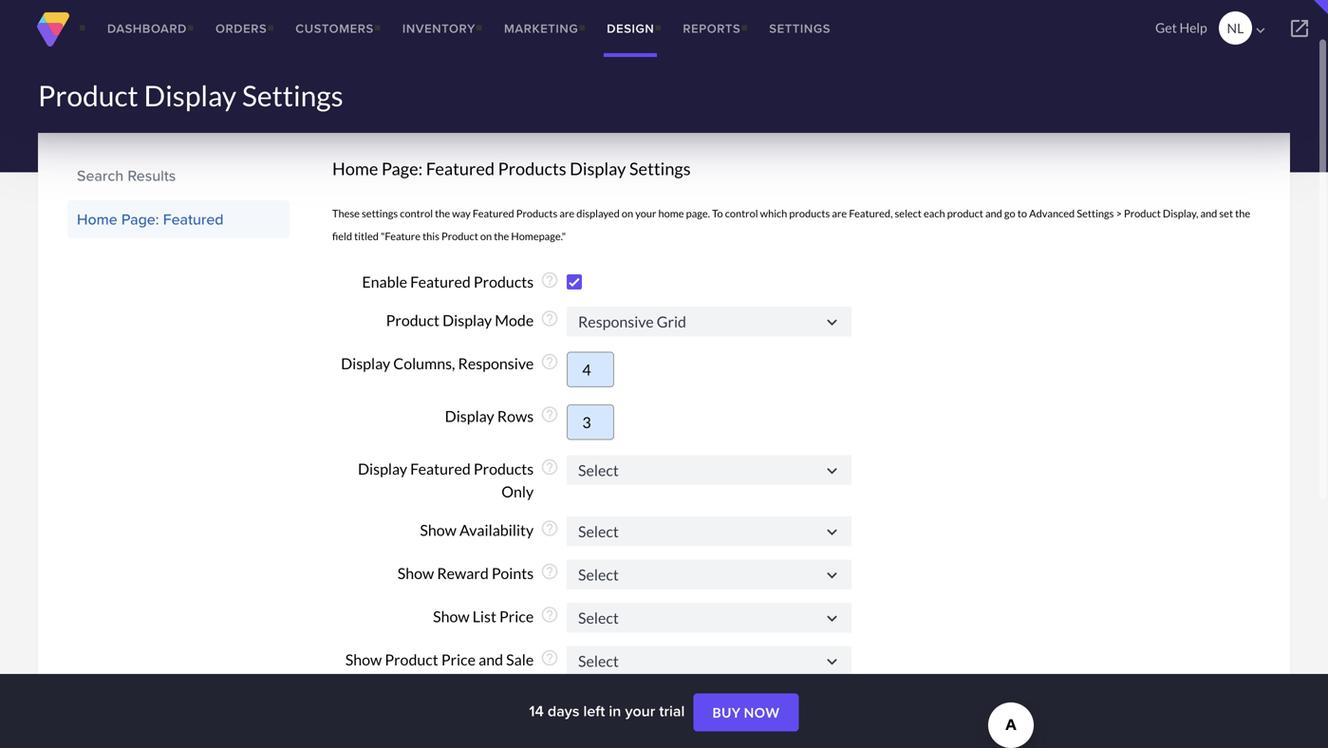 Task type: vqa. For each thing, say whether or not it's contained in the screenshot.
Publish button
no



Task type: describe. For each thing, give the bounding box(es) containing it.
search
[[77, 164, 124, 187]]

price for help_outline
[[500, 608, 534, 626]]

show you save help_outline
[[435, 710, 559, 730]]

enable featured
[[362, 273, 471, 291]]

display columns, responsive help_outline
[[341, 353, 559, 373]]

reports
[[683, 19, 741, 38]]

buy
[[713, 705, 741, 721]]

which
[[761, 207, 788, 220]]

lists
[[154, 96, 203, 125]]

way
[[452, 207, 471, 220]]

trial
[[660, 700, 685, 722]]

days
[[548, 700, 580, 722]]

nl 
[[1228, 20, 1270, 39]]

help_outline inside show you save help_outline
[[540, 710, 559, 729]]

advanced
[[1030, 207, 1075, 220]]

home page: featured
[[77, 208, 224, 230]]

results
[[128, 164, 176, 187]]

get
[[1156, 19, 1178, 36]]

search results
[[77, 164, 176, 187]]

get help
[[1156, 19, 1208, 36]]

help
[[1180, 19, 1208, 36]]

featured inside "display featured products only help_outline"
[[410, 460, 471, 478]]

mode
[[495, 311, 534, 330]]

buy now link
[[694, 694, 799, 732]]

product display mode help_outline
[[386, 309, 559, 330]]

0 horizontal spatial the
[[435, 207, 450, 220]]

design
[[607, 19, 655, 38]]

2 control from the left
[[725, 207, 759, 220]]

1 control from the left
[[400, 207, 433, 220]]

inventory
[[403, 19, 476, 38]]

show reward points help_outline
[[398, 562, 559, 583]]

"feature
[[381, 230, 421, 243]]

display rows help_outline
[[445, 405, 559, 426]]

help_outline inside product display mode help_outline
[[540, 309, 559, 328]]

save
[[503, 712, 534, 730]]

featured,
[[850, 207, 893, 220]]

show availability help_outline
[[420, 519, 559, 540]]

home for home page: featured products display settings
[[332, 158, 378, 179]]

field
[[332, 230, 352, 243]]


[[1289, 17, 1312, 40]]

availability
[[460, 521, 534, 540]]

show for show product price and sale price help_outline
[[346, 651, 382, 669]]

 for show list price help_outline
[[823, 609, 843, 629]]

nl
[[1228, 20, 1245, 36]]

products inside 'these settings control the way featured products are displayed on your home page. to control which products are featured, select each product and go to advanced settings > product display, and set the field titled "feature this product on the homepage."'
[[517, 207, 558, 220]]

show list price help_outline
[[433, 606, 559, 626]]

products inside "display featured products only help_outline"
[[474, 460, 534, 478]]

customers
[[296, 19, 374, 38]]

2 vertical spatial price
[[500, 674, 534, 692]]

help_outline inside show list price help_outline
[[540, 606, 559, 625]]

dashboard
[[107, 19, 187, 38]]

titled
[[354, 230, 379, 243]]

featured up way on the left top
[[426, 158, 495, 179]]

home
[[659, 207, 684, 220]]

go
[[1005, 207, 1016, 220]]

sale
[[506, 651, 534, 669]]

set
[[1220, 207, 1234, 220]]

help_outline inside display columns, responsive help_outline
[[540, 353, 559, 372]]

orders
[[216, 19, 267, 38]]

settings down customers
[[242, 78, 344, 113]]

select
[[895, 207, 922, 220]]

help_outline inside 'show availability help_outline'
[[540, 519, 559, 538]]

display,
[[1164, 207, 1199, 220]]

columns,
[[393, 354, 455, 373]]

to
[[713, 207, 723, 220]]

your inside 'these settings control the way featured products are displayed on your home page. to control which products are featured, select each product and go to advanced settings > product display, and set the field titled "feature this product on the homepage."'
[[636, 207, 657, 220]]

buy now
[[713, 705, 780, 721]]

home page: featured link
[[77, 203, 280, 236]]

product
[[948, 207, 984, 220]]

settings right reports
[[770, 19, 831, 38]]

help_outline inside show reward points help_outline
[[540, 562, 559, 581]]

list
[[473, 608, 497, 626]]

help_outline inside show product price and sale price help_outline
[[540, 649, 559, 668]]



Task type: locate. For each thing, give the bounding box(es) containing it.
show for show you save help_outline
[[435, 712, 472, 730]]


[[823, 313, 843, 333], [823, 461, 843, 481], [823, 523, 843, 543], [823, 566, 843, 586], [823, 609, 843, 629], [823, 652, 843, 672]]

help_outline right mode
[[540, 309, 559, 328]]

None text field
[[567, 307, 852, 337], [567, 560, 852, 590], [567, 307, 852, 337], [567, 560, 852, 590]]

these
[[332, 207, 360, 220]]

home down search
[[77, 208, 118, 230]]

4  from the top
[[823, 566, 843, 586]]

5 help_outline from the top
[[540, 458, 559, 477]]

home for home page: featured
[[77, 208, 118, 230]]

1 vertical spatial on
[[481, 230, 492, 243]]

 link
[[1272, 0, 1329, 57]]

1 are from the left
[[560, 207, 575, 220]]

show inside show you save help_outline
[[435, 712, 472, 730]]

products
[[790, 207, 831, 220]]

0 vertical spatial home
[[332, 158, 378, 179]]

2 are from the left
[[833, 207, 848, 220]]

you
[[475, 712, 500, 730]]

14 days left in your trial
[[530, 700, 689, 722]]

None text field
[[567, 352, 615, 388], [567, 405, 615, 441], [567, 456, 852, 486], [567, 517, 852, 547], [567, 603, 852, 633], [567, 647, 852, 676], [567, 352, 615, 388], [567, 405, 615, 441], [567, 456, 852, 486], [567, 517, 852, 547], [567, 603, 852, 633], [567, 647, 852, 676]]

control up this at the top of the page
[[400, 207, 433, 220]]

1 horizontal spatial and
[[986, 207, 1003, 220]]

display inside display columns, responsive help_outline
[[341, 354, 391, 373]]

help_outline right list
[[540, 606, 559, 625]]

page.
[[686, 207, 711, 220]]

the right set
[[1236, 207, 1251, 220]]

8 help_outline from the top
[[540, 606, 559, 625]]

0 horizontal spatial home
[[77, 208, 118, 230]]

help_outline right availability
[[540, 519, 559, 538]]

are right products
[[833, 207, 848, 220]]

enable featured products help_outline
[[362, 271, 559, 291]]

help_outline
[[540, 271, 559, 290], [540, 309, 559, 328], [540, 353, 559, 372], [540, 405, 559, 424], [540, 458, 559, 477], [540, 519, 559, 538], [540, 562, 559, 581], [540, 606, 559, 625], [540, 649, 559, 668], [540, 710, 559, 729]]

0 horizontal spatial are
[[560, 207, 575, 220]]

this
[[423, 230, 440, 243]]

featured right way on the left top
[[473, 207, 514, 220]]

page: for home page: featured
[[121, 208, 159, 230]]

help_outline down homepage."
[[540, 271, 559, 290]]

0 horizontal spatial page:
[[121, 208, 159, 230]]

settings left the >
[[1077, 207, 1115, 220]]

the
[[435, 207, 450, 220], [1236, 207, 1251, 220], [494, 230, 509, 243]]

reward
[[437, 564, 489, 583]]

left
[[584, 700, 605, 722]]

1 vertical spatial home
[[77, 208, 118, 230]]

price for and
[[442, 651, 476, 669]]

and
[[986, 207, 1003, 220], [1201, 207, 1218, 220], [479, 651, 503, 669]]

14
[[530, 700, 544, 722]]

control
[[400, 207, 433, 220], [725, 207, 759, 220]]

on
[[622, 207, 634, 220], [481, 230, 492, 243]]

to
[[1018, 207, 1028, 220]]

1 help_outline from the top
[[540, 271, 559, 290]]

show inside show reward points help_outline
[[398, 564, 434, 583]]

points
[[492, 564, 534, 583]]

help_outline right responsive
[[540, 353, 559, 372]]

products inside enable featured products help_outline
[[474, 273, 534, 291]]

show for show reward points help_outline
[[398, 564, 434, 583]]

rows
[[498, 407, 534, 426]]

4 help_outline from the top
[[540, 405, 559, 424]]

each
[[924, 207, 946, 220]]

show for show list price help_outline
[[433, 608, 470, 626]]

help_outline right 'points'
[[540, 562, 559, 581]]

6 help_outline from the top
[[540, 519, 559, 538]]

search results link
[[77, 160, 280, 192]]

1 vertical spatial page:
[[121, 208, 159, 230]]

display
[[144, 78, 237, 113], [570, 158, 626, 179], [443, 311, 492, 330], [341, 354, 391, 373], [445, 407, 495, 426], [358, 460, 408, 478]]

2  from the top
[[823, 461, 843, 481]]

1 horizontal spatial are
[[833, 207, 848, 220]]

product
[[38, 78, 138, 113], [62, 96, 149, 125], [1125, 207, 1162, 220], [442, 230, 479, 243], [386, 311, 440, 330], [385, 651, 439, 669]]

help_outline down display rows help_outline
[[540, 458, 559, 477]]

display inside "display featured products only help_outline"
[[358, 460, 408, 478]]

 for show product price and sale price help_outline
[[823, 652, 843, 672]]

1 horizontal spatial the
[[494, 230, 509, 243]]

0 horizontal spatial control
[[400, 207, 433, 220]]

featured down search results link in the left top of the page
[[163, 208, 224, 230]]

3  from the top
[[823, 523, 843, 543]]

2 horizontal spatial and
[[1201, 207, 1218, 220]]

featured
[[426, 158, 495, 179], [473, 207, 514, 220], [163, 208, 224, 230], [410, 460, 471, 478]]

these settings control the way featured products are displayed on your home page. to control which products are featured, select each product and go to advanced settings > product display, and set the field titled "feature this product on the homepage."
[[332, 207, 1251, 243]]

 for show reward points help_outline
[[823, 566, 843, 586]]

only
[[502, 483, 534, 501]]

6  from the top
[[823, 652, 843, 672]]

1  from the top
[[823, 313, 843, 333]]

your left the home
[[636, 207, 657, 220]]

2 help_outline from the top
[[540, 309, 559, 328]]

home up these
[[332, 158, 378, 179]]

home
[[332, 158, 378, 179], [77, 208, 118, 230]]

1 horizontal spatial control
[[725, 207, 759, 220]]

7 help_outline from the top
[[540, 562, 559, 581]]

2 horizontal spatial the
[[1236, 207, 1251, 220]]

page: for home page: featured products display settings
[[382, 158, 423, 179]]

help_outline inside display rows help_outline
[[540, 405, 559, 424]]

show inside 'show availability help_outline'
[[420, 521, 457, 540]]

marketing
[[504, 19, 579, 38]]

price inside show list price help_outline
[[500, 608, 534, 626]]

and left set
[[1201, 207, 1218, 220]]

featured up 'show availability help_outline'
[[410, 460, 471, 478]]

home page: featured products display settings
[[332, 158, 691, 179]]

displayed
[[577, 207, 620, 220]]

help_outline right sale
[[540, 649, 559, 668]]

the left homepage."
[[494, 230, 509, 243]]

help_outline right "save"
[[540, 710, 559, 729]]

featured inside 'these settings control the way featured products are displayed on your home page. to control which products are featured, select each product and go to advanced settings > product display, and set the field titled "feature this product on the homepage."'
[[473, 207, 514, 220]]

display featured products only help_outline
[[358, 458, 559, 501]]

and left go
[[986, 207, 1003, 220]]


[[1253, 22, 1270, 39]]

are
[[560, 207, 575, 220], [833, 207, 848, 220]]

page:
[[382, 158, 423, 179], [121, 208, 159, 230]]

display inside product display mode help_outline
[[443, 311, 492, 330]]

show for show availability help_outline
[[420, 521, 457, 540]]

settings up the home
[[630, 158, 691, 179]]

control right to
[[725, 207, 759, 220]]

help_outline right rows
[[540, 405, 559, 424]]

10 help_outline from the top
[[540, 710, 559, 729]]

0 vertical spatial your
[[636, 207, 657, 220]]

show inside show list price help_outline
[[433, 608, 470, 626]]

settings inside 'these settings control the way featured products are displayed on your home page. to control which products are featured, select each product and go to advanced settings > product display, and set the field titled "feature this product on the homepage."'
[[1077, 207, 1115, 220]]

price down sale
[[500, 674, 534, 692]]

1 horizontal spatial on
[[622, 207, 634, 220]]

your
[[636, 207, 657, 220], [625, 700, 656, 722]]

responsive
[[458, 354, 534, 373]]

in
[[609, 700, 622, 722]]

1 horizontal spatial page:
[[382, 158, 423, 179]]

display inside display rows help_outline
[[445, 407, 495, 426]]

on right displayed
[[622, 207, 634, 220]]

>
[[1117, 207, 1123, 220]]

and left sale
[[479, 651, 503, 669]]

0 vertical spatial page:
[[382, 158, 423, 179]]

now
[[744, 705, 780, 721]]

0 vertical spatial price
[[500, 608, 534, 626]]

5  from the top
[[823, 609, 843, 629]]

page: up the settings
[[382, 158, 423, 179]]

show product price and sale price help_outline
[[346, 649, 559, 692]]

 for display featured products only help_outline
[[823, 461, 843, 481]]

product lists
[[62, 96, 203, 125]]

page: down results
[[121, 208, 159, 230]]

settings
[[770, 19, 831, 38], [242, 78, 344, 113], [630, 158, 691, 179], [1077, 207, 1115, 220]]

1 vertical spatial your
[[625, 700, 656, 722]]

product inside show product price and sale price help_outline
[[385, 651, 439, 669]]

1 horizontal spatial home
[[332, 158, 378, 179]]

1 vertical spatial price
[[442, 651, 476, 669]]

price
[[500, 608, 534, 626], [442, 651, 476, 669], [500, 674, 534, 692]]

0 horizontal spatial and
[[479, 651, 503, 669]]

help_outline inside enable featured products help_outline
[[540, 271, 559, 290]]

are left displayed
[[560, 207, 575, 220]]

your right the 'in'
[[625, 700, 656, 722]]

product inside product display mode help_outline
[[386, 311, 440, 330]]

settings
[[362, 207, 398, 220]]

products
[[498, 158, 567, 179], [517, 207, 558, 220], [474, 273, 534, 291], [474, 460, 534, 478]]

show inside show product price and sale price help_outline
[[346, 651, 382, 669]]

 for product display mode help_outline
[[823, 313, 843, 333]]

product display settings
[[38, 78, 344, 113]]

3 help_outline from the top
[[540, 353, 559, 372]]

0 horizontal spatial on
[[481, 230, 492, 243]]

9 help_outline from the top
[[540, 649, 559, 668]]

and inside show product price and sale price help_outline
[[479, 651, 503, 669]]

price right list
[[500, 608, 534, 626]]

the left way on the left top
[[435, 207, 450, 220]]

help_outline inside "display featured products only help_outline"
[[540, 458, 559, 477]]

show
[[420, 521, 457, 540], [398, 564, 434, 583], [433, 608, 470, 626], [346, 651, 382, 669], [435, 712, 472, 730]]

price down list
[[442, 651, 476, 669]]

 for show availability help_outline
[[823, 523, 843, 543]]

on up enable featured products help_outline
[[481, 230, 492, 243]]

homepage."
[[511, 230, 566, 243]]

dashboard link
[[93, 0, 201, 57]]

0 vertical spatial on
[[622, 207, 634, 220]]



